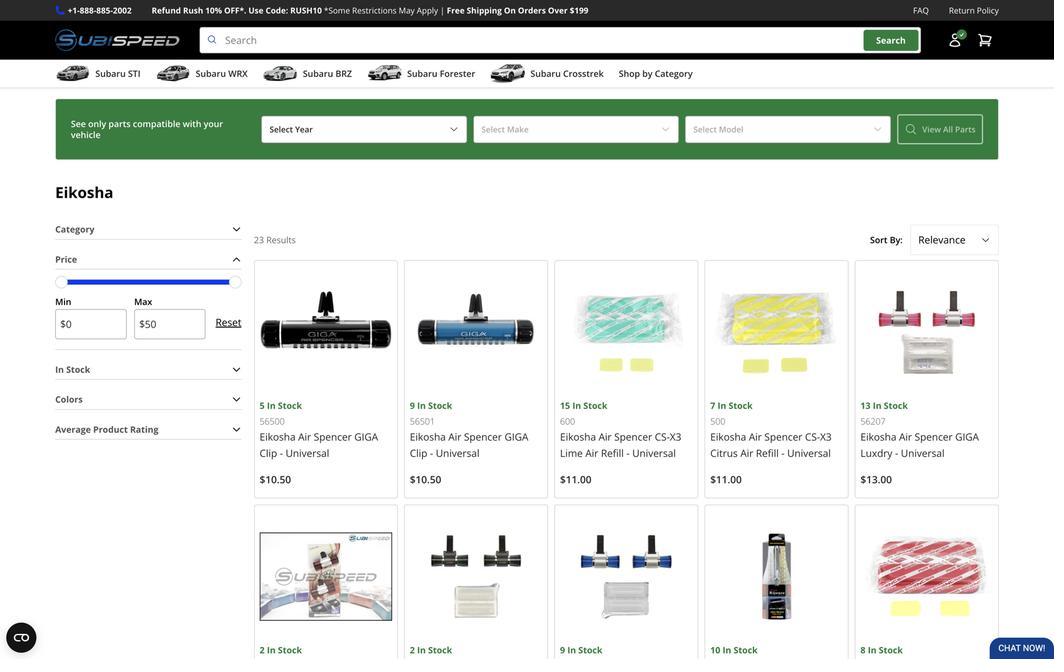 Task type: locate. For each thing, give the bounding box(es) containing it.
subaru left brz
[[303, 68, 333, 79]]

$10.50 down '56501'
[[410, 473, 442, 486]]

5 in stock 56500 eikosha air spencer giga clip - universal
[[260, 400, 378, 460]]

air inside 5 in stock 56500 eikosha air spencer giga clip - universal
[[298, 430, 311, 444]]

subaru left sti
[[95, 68, 126, 79]]

in inside 5 in stock 56500 eikosha air spencer giga clip - universal
[[267, 400, 276, 412]]

subaru left wrx
[[196, 68, 226, 79]]

3 - from the left
[[782, 446, 785, 460]]

over
[[548, 5, 568, 16]]

vehicle
[[71, 129, 101, 141]]

refill
[[756, 446, 779, 460], [601, 446, 624, 460]]

3 spencer from the left
[[765, 430, 803, 444]]

clip down '56501'
[[410, 446, 428, 460]]

1 horizontal spatial 9
[[560, 644, 565, 656]]

min
[[55, 296, 71, 308]]

1 horizontal spatial clip
[[410, 446, 428, 460]]

refill inside '7 in stock 500 eikosha air spencer cs-x3 citrus air refill - universal'
[[756, 446, 779, 460]]

eikosha inside 9 in stock 56501 eikosha air spencer giga clip - universal
[[410, 430, 446, 444]]

clip for 5 in stock 56500 eikosha air spencer giga clip - universal
[[260, 446, 277, 460]]

in inside 15 in stock 600 eikosha air spencer cs-x3 lime air refill - universal
[[573, 400, 581, 412]]

- down 56500
[[280, 446, 283, 460]]

button image
[[948, 33, 963, 48]]

spencer inside 15 in stock 600 eikosha air spencer cs-x3 lime air refill - universal
[[615, 430, 653, 444]]

$10.50 for 9 in stock 56501 eikosha air spencer giga clip - universal
[[410, 473, 442, 486]]

1 horizontal spatial cs-
[[806, 430, 821, 444]]

air inside 9 in stock 56501 eikosha air spencer giga clip - universal
[[449, 430, 462, 444]]

in inside 9 in stock 56501 eikosha air spencer giga clip - universal
[[417, 400, 426, 412]]

eikosha inside '7 in stock 500 eikosha air spencer cs-x3 citrus air refill - universal'
[[711, 430, 747, 444]]

rush10
[[290, 5, 322, 16]]

$11.00 for lime
[[560, 473, 592, 486]]

2 clip from the left
[[410, 446, 428, 460]]

sort
[[871, 234, 888, 246]]

clip inside 5 in stock 56500 eikosha air spencer giga clip - universal
[[260, 446, 277, 460]]

9 inside 9 in stock 56501 eikosha air spencer giga clip - universal
[[410, 400, 415, 412]]

giga inside 5 in stock 56500 eikosha air spencer giga clip - universal
[[355, 430, 378, 444]]

refill inside 15 in stock 600 eikosha air spencer cs-x3 lime air refill - universal
[[601, 446, 624, 460]]

universal inside 13 in stock 56207 eikosha air spencer giga luxdry - universal
[[901, 446, 945, 460]]

subaru wrx
[[196, 68, 248, 79]]

select make image
[[661, 124, 671, 134]]

spencer for 13 in stock 56207 eikosha air spencer giga luxdry - universal
[[915, 430, 953, 444]]

1 universal from the left
[[286, 446, 329, 460]]

orders
[[518, 5, 546, 16]]

- for 13 in stock 56207 eikosha air spencer giga luxdry - universal
[[896, 446, 899, 460]]

1 horizontal spatial 2 in stock
[[410, 644, 452, 656]]

only
[[88, 118, 106, 130]]

1 horizontal spatial 2
[[410, 644, 415, 656]]

eikosha down 56500
[[260, 430, 296, 444]]

universal for 9 in stock 56501 eikosha air spencer giga clip - universal
[[436, 446, 480, 460]]

0 horizontal spatial 2
[[260, 644, 265, 656]]

3 universal from the left
[[788, 446, 831, 460]]

refill for lime
[[601, 446, 624, 460]]

in
[[55, 363, 64, 375], [267, 400, 276, 412], [417, 400, 426, 412], [718, 400, 727, 412], [573, 400, 581, 412], [873, 400, 882, 412], [267, 644, 276, 656], [417, 644, 426, 656], [723, 644, 732, 656], [568, 644, 576, 656], [868, 644, 877, 656]]

4 - from the left
[[627, 446, 630, 460]]

universal inside 9 in stock 56501 eikosha air spencer giga clip - universal
[[436, 446, 480, 460]]

4 universal from the left
[[633, 446, 676, 460]]

universal inside 15 in stock 600 eikosha air spencer cs-x3 lime air refill - universal
[[633, 446, 676, 460]]

eikosha up category
[[55, 182, 113, 203]]

select... image
[[981, 235, 991, 245]]

may
[[399, 5, 415, 16]]

eikosha for 7 in stock 500 eikosha air spencer cs-x3 citrus air refill - universal
[[711, 430, 747, 444]]

eikosha for 5 in stock 56500 eikosha air spencer giga clip - universal
[[260, 430, 296, 444]]

return policy link
[[950, 4, 999, 17]]

$10.50 for 5 in stock 56500 eikosha air spencer giga clip - universal
[[260, 473, 291, 486]]

air for 9 in stock 56501 eikosha air spencer giga clip - universal
[[449, 430, 462, 444]]

- down '56501'
[[430, 446, 433, 460]]

1 clip from the left
[[260, 446, 277, 460]]

x3 inside 15 in stock 600 eikosha air spencer cs-x3 lime air refill - universal
[[670, 430, 682, 444]]

- for 9 in stock 56501 eikosha air spencer giga clip - universal
[[430, 446, 433, 460]]

1 cs- from the left
[[806, 430, 821, 444]]

Select Make button
[[474, 116, 679, 143]]

1 $10.50 from the left
[[260, 473, 291, 486]]

$199
[[570, 5, 589, 16]]

5 subaru from the left
[[531, 68, 561, 79]]

$11.00 for citrus
[[711, 473, 742, 486]]

eikosha air spencer cs-x3 lime air refill - universal image
[[560, 266, 693, 399]]

9 for 9 in stock 56501 eikosha air spencer giga clip - universal
[[410, 400, 415, 412]]

see
[[71, 118, 86, 130]]

refill right lime
[[601, 446, 624, 460]]

reset
[[216, 315, 242, 329]]

eikosha air spencer cs-x3 citrus air refill - universal image
[[711, 266, 844, 399]]

eikosha up lime
[[560, 430, 596, 444]]

$10.50
[[260, 473, 291, 486], [410, 473, 442, 486]]

subaru sti button
[[55, 62, 141, 87]]

4 spencer from the left
[[615, 430, 653, 444]]

3 subaru from the left
[[303, 68, 333, 79]]

2 subaru from the left
[[196, 68, 226, 79]]

2 $11.00 from the left
[[711, 473, 742, 486]]

- inside '7 in stock 500 eikosha air spencer cs-x3 citrus air refill - universal'
[[782, 446, 785, 460]]

1 $11.00 from the left
[[560, 473, 592, 486]]

policy
[[978, 5, 999, 16]]

7 in stock 500 eikosha air spencer cs-x3 citrus air refill - universal
[[711, 400, 832, 460]]

0 horizontal spatial refill
[[601, 446, 624, 460]]

eikosha inside 13 in stock 56207 eikosha air spencer giga luxdry - universal
[[861, 430, 897, 444]]

category
[[655, 68, 693, 79]]

spencer inside 9 in stock 56501 eikosha air spencer giga clip - universal
[[464, 430, 502, 444]]

+1-888-885-2002
[[68, 5, 132, 16]]

x3
[[821, 430, 832, 444], [670, 430, 682, 444]]

8 in stock
[[861, 644, 903, 656]]

air for 7 in stock 500 eikosha air spencer cs-x3 citrus air refill - universal
[[749, 430, 762, 444]]

use
[[249, 5, 264, 16]]

1 horizontal spatial x3
[[821, 430, 832, 444]]

x3 inside '7 in stock 500 eikosha air spencer cs-x3 citrus air refill - universal'
[[821, 430, 832, 444]]

subaru for subaru sti
[[95, 68, 126, 79]]

0 vertical spatial 9
[[410, 400, 415, 412]]

1 subaru from the left
[[95, 68, 126, 79]]

2 - from the left
[[430, 446, 433, 460]]

stock inside 9 in stock 56501 eikosha air spencer giga clip - universal
[[428, 400, 452, 412]]

-
[[280, 446, 283, 460], [430, 446, 433, 460], [782, 446, 785, 460], [627, 446, 630, 460], [896, 446, 899, 460]]

0 horizontal spatial x3
[[670, 430, 682, 444]]

0 horizontal spatial clip
[[260, 446, 277, 460]]

+1-
[[68, 5, 80, 16]]

1 horizontal spatial $10.50
[[410, 473, 442, 486]]

subaru forester
[[407, 68, 476, 79]]

1 horizontal spatial eikosha air spencer giga clip - universal image
[[410, 266, 543, 399]]

10
[[711, 644, 721, 656]]

giga for 5 in stock 56500 eikosha air spencer giga clip - universal
[[355, 430, 378, 444]]

5 spencer from the left
[[915, 430, 953, 444]]

return
[[950, 5, 975, 16]]

colors button
[[55, 390, 242, 409]]

eikosha air spencer giga luxdry - universal image
[[861, 266, 994, 399], [260, 510, 393, 643], [410, 510, 543, 643], [560, 510, 693, 643]]

refill right citrus
[[756, 446, 779, 460]]

Select Year button
[[262, 116, 467, 143]]

refund
[[152, 5, 181, 16]]

subaru inside 'dropdown button'
[[196, 68, 226, 79]]

giga
[[355, 430, 378, 444], [505, 430, 529, 444], [956, 430, 980, 444]]

clip inside 9 in stock 56501 eikosha air spencer giga clip - universal
[[410, 446, 428, 460]]

2 cs- from the left
[[655, 430, 670, 444]]

0 horizontal spatial 2 in stock
[[260, 644, 302, 656]]

0 horizontal spatial eikosha air spencer giga clip - universal image
[[260, 266, 393, 399]]

clip
[[260, 446, 277, 460], [410, 446, 428, 460]]

9 in stock
[[560, 644, 603, 656]]

subaru crosstrek button
[[491, 62, 604, 87]]

0 horizontal spatial giga
[[355, 430, 378, 444]]

$13.00
[[861, 473, 893, 486]]

$11.00 down citrus
[[711, 473, 742, 486]]

1 horizontal spatial giga
[[505, 430, 529, 444]]

- inside 13 in stock 56207 eikosha air spencer giga luxdry - universal
[[896, 446, 899, 460]]

stock
[[66, 363, 90, 375], [278, 400, 302, 412], [428, 400, 452, 412], [729, 400, 753, 412], [584, 400, 608, 412], [884, 400, 908, 412], [278, 644, 302, 656], [428, 644, 452, 656], [734, 644, 758, 656], [579, 644, 603, 656], [879, 644, 903, 656]]

5 - from the left
[[896, 446, 899, 460]]

- right luxdry
[[896, 446, 899, 460]]

in stock
[[55, 363, 90, 375]]

air for 5 in stock 56500 eikosha air spencer giga clip - universal
[[298, 430, 311, 444]]

2 universal from the left
[[436, 446, 480, 460]]

cs-
[[806, 430, 821, 444], [655, 430, 670, 444]]

2 x3 from the left
[[670, 430, 682, 444]]

clip for 9 in stock 56501 eikosha air spencer giga clip - universal
[[410, 446, 428, 460]]

1 x3 from the left
[[821, 430, 832, 444]]

0 horizontal spatial 9
[[410, 400, 415, 412]]

1 horizontal spatial $11.00
[[711, 473, 742, 486]]

1 spencer from the left
[[314, 430, 352, 444]]

- right citrus
[[782, 446, 785, 460]]

faq link
[[914, 4, 929, 17]]

subaru brz button
[[263, 62, 352, 87]]

eikosha down '56501'
[[410, 430, 446, 444]]

0 horizontal spatial $11.00
[[560, 473, 592, 486]]

eikosha inside 5 in stock 56500 eikosha air spencer giga clip - universal
[[260, 430, 296, 444]]

in inside 13 in stock 56207 eikosha air spencer giga luxdry - universal
[[873, 400, 882, 412]]

1 giga from the left
[[355, 430, 378, 444]]

2 refill from the left
[[601, 446, 624, 460]]

stock inside 15 in stock 600 eikosha air spencer cs-x3 lime air refill - universal
[[584, 400, 608, 412]]

885-
[[96, 5, 113, 16]]

1 refill from the left
[[756, 446, 779, 460]]

eikosha air spencer giga clip - universal image
[[260, 266, 393, 399], [410, 266, 543, 399], [711, 510, 844, 643]]

spencer for 15 in stock 600 eikosha air spencer cs-x3 lime air refill - universal
[[615, 430, 653, 444]]

2 in stock
[[260, 644, 302, 656], [410, 644, 452, 656]]

10%
[[205, 5, 222, 16]]

Select Model button
[[686, 116, 891, 143]]

|
[[440, 5, 445, 16]]

1 - from the left
[[280, 446, 283, 460]]

air inside 13 in stock 56207 eikosha air spencer giga luxdry - universal
[[900, 430, 913, 444]]

subaru crosstrek
[[531, 68, 604, 79]]

a subaru wrx thumbnail image image
[[156, 64, 191, 83]]

universal inside 5 in stock 56500 eikosha air spencer giga clip - universal
[[286, 446, 329, 460]]

cs- inside '7 in stock 500 eikosha air spencer cs-x3 citrus air refill - universal'
[[806, 430, 821, 444]]

giga inside 13 in stock 56207 eikosha air spencer giga luxdry - universal
[[956, 430, 980, 444]]

13 in stock 56207 eikosha air spencer giga luxdry - universal
[[861, 400, 980, 460]]

0 horizontal spatial $10.50
[[260, 473, 291, 486]]

a subaru sti thumbnail image image
[[55, 64, 90, 83]]

air
[[298, 430, 311, 444], [449, 430, 462, 444], [749, 430, 762, 444], [599, 430, 612, 444], [900, 430, 913, 444], [741, 446, 754, 460], [586, 446, 599, 460]]

9 for 9 in stock
[[560, 644, 565, 656]]

x3 for eikosha air spencer cs-x3 citrus air refill - universal
[[821, 430, 832, 444]]

with
[[183, 118, 202, 130]]

eikosha air spencer cs-x3 crystal air refill - universal image
[[861, 510, 994, 643]]

- inside 9 in stock 56501 eikosha air spencer giga clip - universal
[[430, 446, 433, 460]]

eikosha for 13 in stock 56207 eikosha air spencer giga luxdry - universal
[[861, 430, 897, 444]]

Select... button
[[911, 225, 999, 255]]

9
[[410, 400, 415, 412], [560, 644, 565, 656]]

air for 15 in stock 600 eikosha air spencer cs-x3 lime air refill - universal
[[599, 430, 612, 444]]

eikosha air spencer giga clip - universal image for 9 in stock 56501 eikosha air spencer giga clip - universal
[[410, 266, 543, 399]]

2 horizontal spatial giga
[[956, 430, 980, 444]]

3 giga from the left
[[956, 430, 980, 444]]

clip down 56500
[[260, 446, 277, 460]]

$11.00 down lime
[[560, 473, 592, 486]]

- right lime
[[627, 446, 630, 460]]

5 universal from the left
[[901, 446, 945, 460]]

2 spencer from the left
[[464, 430, 502, 444]]

category
[[55, 223, 95, 235]]

eikosha up citrus
[[711, 430, 747, 444]]

select year image
[[449, 124, 459, 134]]

subaru inside dropdown button
[[303, 68, 333, 79]]

4 subaru from the left
[[407, 68, 438, 79]]

spencer inside 5 in stock 56500 eikosha air spencer giga clip - universal
[[314, 430, 352, 444]]

cs- for eikosha air spencer cs-x3 lime air refill - universal
[[655, 430, 670, 444]]

- for 5 in stock 56500 eikosha air spencer giga clip - universal
[[280, 446, 283, 460]]

cs- inside 15 in stock 600 eikosha air spencer cs-x3 lime air refill - universal
[[655, 430, 670, 444]]

subaru down search input field
[[531, 68, 561, 79]]

brz
[[336, 68, 352, 79]]

2 giga from the left
[[505, 430, 529, 444]]

max
[[134, 296, 152, 308]]

subaru left forester
[[407, 68, 438, 79]]

stock inside 13 in stock 56207 eikosha air spencer giga luxdry - universal
[[884, 400, 908, 412]]

1 horizontal spatial refill
[[756, 446, 779, 460]]

spencer inside 13 in stock 56207 eikosha air spencer giga luxdry - universal
[[915, 430, 953, 444]]

0 horizontal spatial cs-
[[655, 430, 670, 444]]

spencer inside '7 in stock 500 eikosha air spencer cs-x3 citrus air refill - universal'
[[765, 430, 803, 444]]

universal
[[286, 446, 329, 460], [436, 446, 480, 460], [788, 446, 831, 460], [633, 446, 676, 460], [901, 446, 945, 460]]

minimum slider
[[55, 276, 68, 289]]

23 results
[[254, 234, 296, 246]]

888-
[[80, 5, 96, 16]]

23
[[254, 234, 264, 246]]

$11.00
[[560, 473, 592, 486], [711, 473, 742, 486]]

eikosha down the 56207 at the bottom of the page
[[861, 430, 897, 444]]

2 $10.50 from the left
[[410, 473, 442, 486]]

eikosha
[[55, 182, 113, 203], [260, 430, 296, 444], [410, 430, 446, 444], [711, 430, 747, 444], [560, 430, 596, 444], [861, 430, 897, 444]]

eikosha inside 15 in stock 600 eikosha air spencer cs-x3 lime air refill - universal
[[560, 430, 596, 444]]

rating
[[130, 423, 159, 435]]

1 vertical spatial 9
[[560, 644, 565, 656]]

subaru for subaru forester
[[407, 68, 438, 79]]

8
[[861, 644, 866, 656]]

wrx
[[228, 68, 248, 79]]

giga inside 9 in stock 56501 eikosha air spencer giga clip - universal
[[505, 430, 529, 444]]

$10.50 down 56500
[[260, 473, 291, 486]]

- inside 5 in stock 56500 eikosha air spencer giga clip - universal
[[280, 446, 283, 460]]



Task type: describe. For each thing, give the bounding box(es) containing it.
1 2 in stock from the left
[[260, 644, 302, 656]]

refund rush 10% off*. use code: rush10 *some restrictions may apply | free shipping on orders over $199
[[152, 5, 589, 16]]

select model image
[[873, 124, 883, 134]]

faq
[[914, 5, 929, 16]]

see only parts compatible with your vehicle
[[71, 118, 223, 141]]

shipping
[[467, 5, 502, 16]]

sort by:
[[871, 234, 903, 246]]

2 2 from the left
[[410, 644, 415, 656]]

subaru wrx button
[[156, 62, 248, 87]]

stock inside 5 in stock 56500 eikosha air spencer giga clip - universal
[[278, 400, 302, 412]]

600
[[560, 415, 575, 427]]

subaru for subaru crosstrek
[[531, 68, 561, 79]]

subaru for subaru brz
[[303, 68, 333, 79]]

universal for 5 in stock 56500 eikosha air spencer giga clip - universal
[[286, 446, 329, 460]]

500
[[711, 415, 726, 427]]

- inside 15 in stock 600 eikosha air spencer cs-x3 lime air refill - universal
[[627, 446, 630, 460]]

9 in stock 56501 eikosha air spencer giga clip - universal
[[410, 400, 529, 460]]

a subaru brz thumbnail image image
[[263, 64, 298, 83]]

*some
[[324, 5, 350, 16]]

search button
[[864, 30, 919, 51]]

return policy
[[950, 5, 999, 16]]

search input field
[[199, 27, 922, 53]]

lime
[[560, 446, 583, 460]]

7
[[711, 400, 716, 412]]

average
[[55, 423, 91, 435]]

56207
[[861, 415, 886, 427]]

56501
[[410, 415, 435, 427]]

2 2 in stock from the left
[[410, 644, 452, 656]]

cs- for eikosha air spencer cs-x3 citrus air refill - universal
[[806, 430, 821, 444]]

subispeed logo image
[[55, 27, 179, 53]]

Min text field
[[55, 309, 127, 339]]

sti
[[128, 68, 141, 79]]

5
[[260, 400, 265, 412]]

spencer for 7 in stock 500 eikosha air spencer cs-x3 citrus air refill - universal
[[765, 430, 803, 444]]

giga for 9 in stock 56501 eikosha air spencer giga clip - universal
[[505, 430, 529, 444]]

shop by category button
[[619, 62, 693, 87]]

2 horizontal spatial eikosha air spencer giga clip - universal image
[[711, 510, 844, 643]]

in inside '7 in stock 500 eikosha air spencer cs-x3 citrus air refill - universal'
[[718, 400, 727, 412]]

price button
[[55, 250, 242, 269]]

compatible
[[133, 118, 181, 130]]

crosstrek
[[563, 68, 604, 79]]

parts
[[109, 118, 131, 130]]

product
[[93, 423, 128, 435]]

eikosha air spencer giga clip - universal image for 5 in stock 56500 eikosha air spencer giga clip - universal
[[260, 266, 393, 399]]

off*.
[[224, 5, 246, 16]]

by
[[643, 68, 653, 79]]

search
[[877, 34, 906, 46]]

by:
[[890, 234, 903, 246]]

10 in stock
[[711, 644, 758, 656]]

shop by category
[[619, 68, 693, 79]]

air for 13 in stock 56207 eikosha air spencer giga luxdry - universal
[[900, 430, 913, 444]]

a subaru forester thumbnail image image
[[367, 64, 402, 83]]

apply
[[417, 5, 438, 16]]

1 2 from the left
[[260, 644, 265, 656]]

stock inside '7 in stock 500 eikosha air spencer cs-x3 citrus air refill - universal'
[[729, 400, 753, 412]]

open widget image
[[6, 623, 36, 653]]

colors
[[55, 393, 83, 405]]

subaru sti
[[95, 68, 141, 79]]

average product rating button
[[55, 420, 242, 439]]

2002
[[113, 5, 132, 16]]

56500
[[260, 415, 285, 427]]

universal inside '7 in stock 500 eikosha air spencer cs-x3 citrus air refill - universal'
[[788, 446, 831, 460]]

luxdry
[[861, 446, 893, 460]]

subaru for subaru wrx
[[196, 68, 226, 79]]

category button
[[55, 220, 242, 239]]

refill for citrus
[[756, 446, 779, 460]]

universal for 13 in stock 56207 eikosha air spencer giga luxdry - universal
[[901, 446, 945, 460]]

shop
[[619, 68, 640, 79]]

restrictions
[[352, 5, 397, 16]]

spencer for 5 in stock 56500 eikosha air spencer giga clip - universal
[[314, 430, 352, 444]]

free
[[447, 5, 465, 16]]

results
[[266, 234, 296, 246]]

Max text field
[[134, 309, 206, 339]]

price
[[55, 253, 77, 265]]

maximum slider
[[229, 276, 242, 289]]

+1-888-885-2002 link
[[68, 4, 132, 17]]

rush
[[183, 5, 203, 16]]

a subaru crosstrek thumbnail image image
[[491, 64, 526, 83]]

reset button
[[216, 307, 242, 338]]

citrus
[[711, 446, 738, 460]]

average product rating
[[55, 423, 159, 435]]

giga for 13 in stock 56207 eikosha air spencer giga luxdry - universal
[[956, 430, 980, 444]]

in stock button
[[55, 360, 242, 379]]

x3 for eikosha air spencer cs-x3 lime air refill - universal
[[670, 430, 682, 444]]

eikosha for 15 in stock 600 eikosha air spencer cs-x3 lime air refill - universal
[[560, 430, 596, 444]]

15 in stock 600 eikosha air spencer cs-x3 lime air refill - universal
[[560, 400, 682, 460]]

in inside dropdown button
[[55, 363, 64, 375]]

on
[[504, 5, 516, 16]]

code:
[[266, 5, 288, 16]]

stock inside in stock dropdown button
[[66, 363, 90, 375]]

spencer for 9 in stock 56501 eikosha air spencer giga clip - universal
[[464, 430, 502, 444]]

eikosha for 9 in stock 56501 eikosha air spencer giga clip - universal
[[410, 430, 446, 444]]

13
[[861, 400, 871, 412]]

your
[[204, 118, 223, 130]]

forester
[[440, 68, 476, 79]]

subaru forester button
[[367, 62, 476, 87]]

subaru brz
[[303, 68, 352, 79]]



Task type: vqa. For each thing, say whether or not it's contained in the screenshot.


